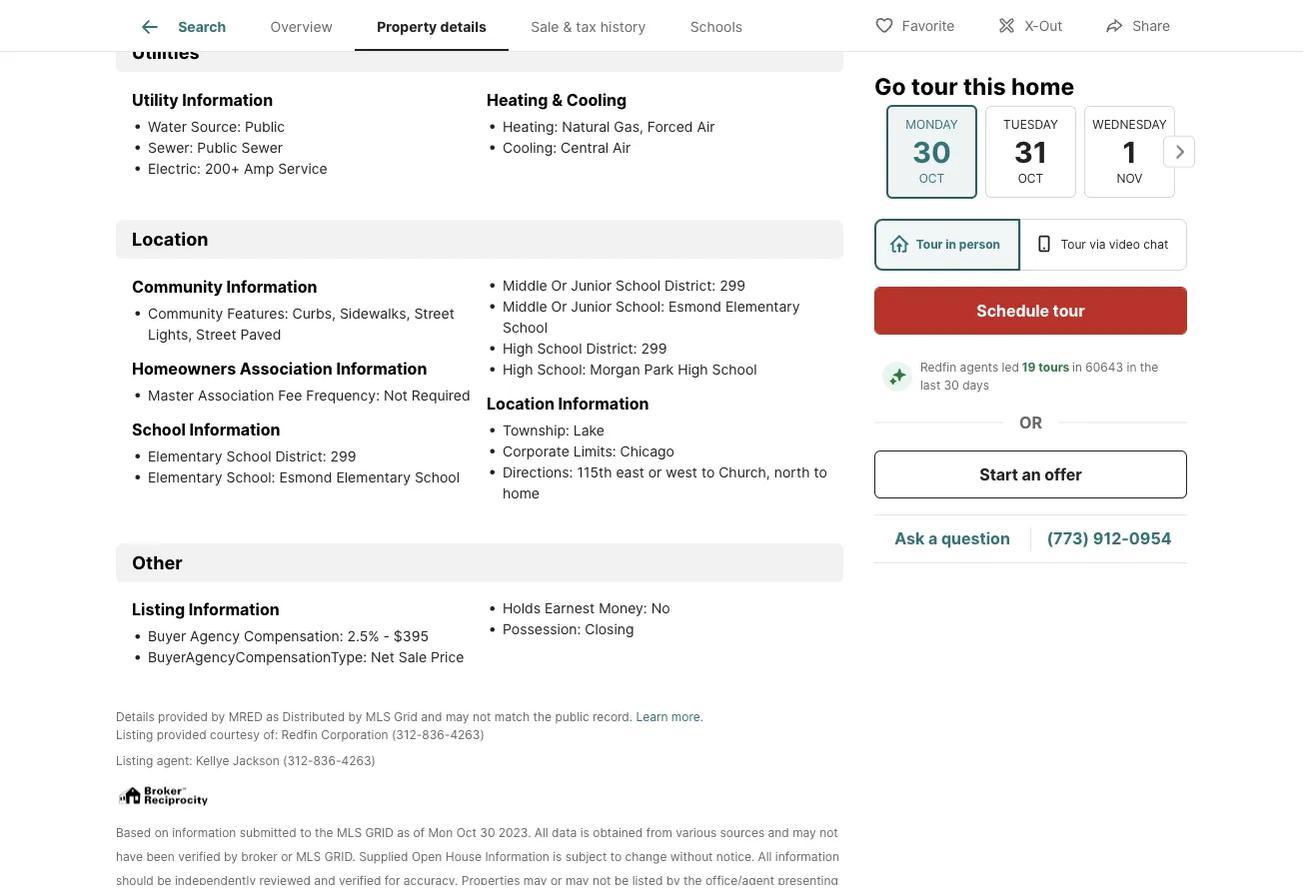 Task type: describe. For each thing, give the bounding box(es) containing it.
possession:
[[503, 622, 581, 639]]

0 vertical spatial verified
[[178, 850, 221, 865]]

high up township:
[[503, 362, 533, 379]]

0 horizontal spatial air
[[613, 140, 631, 157]]

church,
[[719, 465, 771, 482]]

oct inside based on information submitted to the mls grid as of mon oct 30 2023. all data is obtained from various sources and may not have been verified by broker or mls grid. supplied open house information is subject to change without notice. all information should be independently reviewed and verified for accuracy. properties may or may not be listed by the office/agent presenti
[[457, 826, 477, 841]]

299 for information
[[330, 449, 356, 466]]

0 horizontal spatial 4263)
[[341, 755, 376, 769]]

last
[[921, 378, 941, 393]]

oct for 31
[[1019, 171, 1044, 186]]

this
[[964, 72, 1006, 100]]

grid
[[394, 711, 418, 725]]

out
[[1040, 17, 1063, 34]]

0 vertical spatial all
[[535, 826, 549, 841]]

299 inside high school district: 299 high school: morgan park high school
[[641, 341, 667, 358]]

property details tab
[[355, 3, 509, 51]]

provided for details
[[158, 711, 208, 725]]

-
[[383, 629, 390, 646]]

an
[[1022, 465, 1041, 484]]

amp
[[244, 161, 274, 178]]

more.
[[672, 711, 704, 725]]

park
[[644, 362, 674, 379]]

closing
[[585, 622, 634, 639]]

by up 'independently'
[[224, 850, 238, 865]]

sale inside listing information buyer agency compensation: 2.5% - $395 buyeragencycompensationtype: net sale price
[[399, 650, 427, 667]]

1 vertical spatial redfin
[[282, 729, 318, 743]]

schedule
[[977, 301, 1050, 320]]

0 vertical spatial public
[[245, 119, 285, 136]]

ask a question link
[[895, 529, 1011, 549]]

notice.
[[717, 850, 755, 865]]

the up the grid.
[[315, 826, 334, 841]]

2 vertical spatial and
[[314, 874, 336, 886]]

information for school information elementary school district: 299 elementary school: esmond elementary school
[[190, 421, 280, 440]]

school: inside high school district: 299 high school: morgan park high school
[[537, 362, 586, 379]]

middle for middle or junior school district: 299
[[503, 278, 548, 295]]

sources
[[720, 826, 765, 841]]

independently
[[175, 874, 256, 886]]

chicago
[[620, 444, 675, 461]]

0 vertical spatial information
[[172, 826, 236, 841]]

30 inside monday 30 oct
[[913, 134, 952, 169]]

start
[[980, 465, 1019, 484]]

utility information water source: public sewer: public sewer electric: 200+ amp service
[[132, 91, 328, 178]]

holds earnest money: no possession: closing
[[503, 601, 670, 639]]

of:
[[263, 729, 278, 743]]

various
[[676, 826, 717, 841]]

in inside in the last 30 days
[[1127, 360, 1137, 375]]

community features:
[[148, 306, 292, 323]]

30 inside based on information submitted to the mls grid as of mon oct 30 2023. all data is obtained from various sources and may not have been verified by broker or mls grid. supplied open house information is subject to change without notice. all information should be independently reviewed and verified for accuracy. properties may or may not be listed by the office/agent presenti
[[480, 826, 495, 841]]

offer
[[1045, 465, 1083, 484]]

junior for school
[[571, 278, 612, 295]]

0 vertical spatial as
[[266, 711, 279, 725]]

1 vertical spatial association
[[198, 388, 274, 405]]

start an offer
[[980, 465, 1083, 484]]

via
[[1090, 237, 1106, 252]]

district: for information
[[275, 449, 327, 466]]

115th
[[577, 465, 612, 482]]

cooling:
[[503, 140, 557, 157]]

days
[[963, 378, 990, 393]]

0 vertical spatial redfin
[[921, 360, 957, 375]]

nov
[[1117, 171, 1143, 186]]

listing for agent:
[[116, 755, 153, 769]]

115th east or west to church, north to home
[[503, 465, 828, 503]]

provided for listing
[[157, 729, 207, 743]]

lights,
[[148, 327, 192, 344]]

may right sources
[[793, 826, 817, 841]]

1 vertical spatial or
[[281, 850, 293, 865]]

led
[[1002, 360, 1020, 375]]

0 vertical spatial is
[[581, 826, 590, 841]]

the inside in the last 30 days
[[1141, 360, 1159, 375]]

200+
[[205, 161, 240, 178]]

favorite
[[903, 17, 955, 34]]

information for community information
[[227, 278, 317, 297]]

or for middle or junior school:
[[551, 299, 567, 316]]

1 vertical spatial is
[[553, 850, 562, 865]]

0 horizontal spatial public
[[197, 140, 237, 157]]

price
[[431, 650, 464, 667]]

may right grid
[[446, 711, 469, 725]]

earnest
[[545, 601, 595, 618]]

courtesy
[[210, 729, 260, 743]]

2023.
[[499, 826, 531, 841]]

x-out button
[[980, 4, 1080, 45]]

from
[[647, 826, 673, 841]]

video
[[1110, 237, 1141, 252]]

next image
[[1164, 136, 1196, 168]]

buyeragencycompensationtype:
[[148, 650, 367, 667]]

in inside the tour in person option
[[946, 237, 957, 252]]

60643
[[1086, 360, 1124, 375]]

2 be from the left
[[615, 874, 629, 886]]

2 vertical spatial mls
[[296, 850, 321, 865]]

sale & tax history tab
[[509, 3, 668, 51]]

& for sale
[[563, 18, 572, 35]]

1 be from the left
[[157, 874, 172, 886]]

school inside esmond elementary school
[[503, 320, 548, 337]]

property details
[[377, 18, 487, 35]]

1 horizontal spatial air
[[697, 119, 715, 136]]

high right park
[[678, 362, 709, 379]]

1 horizontal spatial verified
[[339, 874, 381, 886]]

corporate
[[503, 444, 570, 461]]

features:
[[227, 306, 289, 323]]

district: for or
[[665, 278, 716, 295]]

been
[[146, 850, 175, 865]]

1 horizontal spatial mls
[[337, 826, 362, 841]]

central
[[561, 140, 609, 157]]

grid
[[365, 826, 394, 841]]

for
[[385, 874, 400, 886]]

on
[[155, 826, 169, 841]]

by up "corporation"
[[348, 711, 362, 725]]

1 horizontal spatial all
[[758, 850, 772, 865]]

listing agent: kellye jackson (312-836-4263)
[[116, 755, 376, 769]]

heating:
[[503, 119, 558, 136]]

service
[[278, 161, 328, 178]]

curbs,
[[292, 306, 336, 323]]

money:
[[599, 601, 648, 618]]

the left public
[[533, 711, 552, 725]]

monday
[[906, 117, 958, 132]]

home inside 115th east or west to church, north to home
[[503, 486, 540, 503]]

overview tab
[[248, 3, 355, 51]]

school information elementary school district: 299 elementary school: esmond elementary school
[[132, 421, 460, 487]]

may right properties
[[524, 874, 547, 886]]

19
[[1023, 360, 1036, 375]]

based
[[116, 826, 151, 841]]

31
[[1015, 134, 1048, 169]]

1 horizontal spatial in
[[1073, 360, 1083, 375]]

2.5%
[[347, 629, 379, 646]]

subject
[[566, 850, 607, 865]]

information for utility information water source: public sewer: public sewer electric: 200+ amp service
[[182, 91, 273, 110]]

tuesday 31 oct
[[1004, 117, 1059, 186]]

or for middle or junior school district: 299
[[551, 278, 567, 295]]

source:
[[191, 119, 241, 136]]

tours
[[1039, 360, 1070, 375]]

frequency:
[[306, 388, 380, 405]]

start an offer button
[[875, 451, 1188, 499]]

schools tab
[[668, 3, 765, 51]]

monday 30 oct
[[906, 117, 958, 186]]

list box containing tour in person
[[875, 219, 1188, 271]]

compensation:
[[244, 629, 344, 646]]

1 vertical spatial street
[[196, 327, 236, 344]]

no
[[652, 601, 670, 618]]

1 horizontal spatial 4263)
[[450, 729, 485, 743]]

location for location
[[132, 229, 208, 251]]

data
[[552, 826, 577, 841]]

location for location information township: lake corporate limits: chicago
[[487, 395, 555, 414]]

0 vertical spatial association
[[240, 360, 333, 379]]

0 vertical spatial mls
[[366, 711, 391, 725]]

east
[[616, 465, 645, 482]]

sale & tax history
[[531, 18, 646, 35]]

details provided by mred as distributed by mls grid and may not match the public record. learn more.
[[116, 711, 704, 725]]

reviewed
[[259, 874, 311, 886]]

electric:
[[148, 161, 201, 178]]

match
[[495, 711, 530, 725]]

district: inside high school district: 299 high school: morgan park high school
[[586, 341, 637, 358]]

tour in person option
[[875, 219, 1021, 271]]

middle for middle or junior school:
[[503, 299, 548, 316]]

sewer
[[241, 140, 283, 157]]

high school district: 299 high school: morgan park high school
[[503, 341, 757, 379]]

open
[[412, 850, 442, 865]]



Task type: locate. For each thing, give the bounding box(es) containing it.
street
[[414, 306, 455, 323], [196, 327, 236, 344]]

verified down the grid.
[[339, 874, 381, 886]]

2 vertical spatial listing
[[116, 755, 153, 769]]

agency
[[190, 629, 240, 646]]

2 vertical spatial or
[[551, 874, 562, 886]]

redfin up last
[[921, 360, 957, 375]]

2 horizontal spatial mls
[[366, 711, 391, 725]]

listing down details on the left of page
[[116, 729, 153, 743]]

listing left agent:
[[116, 755, 153, 769]]

1 vertical spatial district:
[[586, 341, 637, 358]]

redfin down distributed
[[282, 729, 318, 743]]

as left of
[[397, 826, 410, 841]]

office/agent
[[706, 874, 775, 886]]

& inside heating & cooling heating: natural gas, forced air cooling: central air
[[552, 91, 563, 110]]

oct up the house
[[457, 826, 477, 841]]

0 vertical spatial (312-
[[392, 729, 422, 743]]

in the last 30 days
[[921, 360, 1163, 393]]

0 horizontal spatial location
[[132, 229, 208, 251]]

1 horizontal spatial &
[[563, 18, 572, 35]]

heating & cooling heating: natural gas, forced air cooling: central air
[[487, 91, 715, 157]]

district: up the "morgan"
[[586, 341, 637, 358]]

1 vertical spatial school:
[[537, 362, 586, 379]]

tour inside 'option'
[[1061, 237, 1087, 252]]

the down the without
[[684, 874, 702, 886]]

and right sources
[[768, 826, 790, 841]]

high down middle or junior school:
[[503, 341, 533, 358]]

tax
[[576, 18, 597, 35]]

1 horizontal spatial and
[[421, 711, 442, 725]]

school: inside the school information elementary school district: 299 elementary school: esmond elementary school
[[226, 470, 275, 487]]

oct inside monday 30 oct
[[920, 171, 945, 186]]

0 horizontal spatial information
[[172, 826, 236, 841]]

list box
[[875, 219, 1188, 271]]

junior for school:
[[571, 299, 612, 316]]

1 horizontal spatial sale
[[531, 18, 559, 35]]

1 vertical spatial sale
[[399, 650, 427, 667]]

street right sidewalks,
[[414, 306, 455, 323]]

not down subject
[[593, 874, 611, 886]]

1 vertical spatial listing
[[116, 729, 153, 743]]

836-
[[422, 729, 450, 743], [313, 755, 341, 769]]

school
[[616, 278, 661, 295], [503, 320, 548, 337], [537, 341, 582, 358], [712, 362, 757, 379], [132, 421, 186, 440], [226, 449, 272, 466], [415, 470, 460, 487]]

air
[[697, 119, 715, 136], [613, 140, 631, 157]]

middle or junior school district: 299
[[503, 278, 746, 295]]

mls left grid
[[366, 711, 391, 725]]

homeowners
[[132, 360, 236, 379]]

or up middle or junior school:
[[551, 278, 567, 295]]

information up lake
[[559, 395, 649, 414]]

in right tours
[[1073, 360, 1083, 375]]

1 vertical spatial home
[[503, 486, 540, 503]]

as
[[266, 711, 279, 725], [397, 826, 410, 841]]

oct for 30
[[920, 171, 945, 186]]

1 vertical spatial middle
[[503, 299, 548, 316]]

and down the grid.
[[314, 874, 336, 886]]

district: inside the school information elementary school district: 299 elementary school: esmond elementary school
[[275, 449, 327, 466]]

elementary inside esmond elementary school
[[726, 299, 800, 316]]

2 horizontal spatial or
[[649, 465, 662, 482]]

1 vertical spatial 30
[[944, 378, 960, 393]]

favorite button
[[858, 4, 972, 45]]

299 up esmond elementary school in the top of the page
[[720, 278, 746, 295]]

community for community features:
[[148, 306, 223, 323]]

1 vertical spatial &
[[552, 91, 563, 110]]

paved
[[240, 327, 281, 344]]

0 horizontal spatial street
[[196, 327, 236, 344]]

information right notice.
[[776, 850, 840, 865]]

obtained
[[593, 826, 643, 841]]

natural
[[562, 119, 610, 136]]

may
[[446, 711, 469, 725], [793, 826, 817, 841], [524, 874, 547, 886], [566, 874, 589, 886]]

sewer:
[[148, 140, 193, 157]]

is down data
[[553, 850, 562, 865]]

1 horizontal spatial location
[[487, 395, 555, 414]]

mred
[[229, 711, 263, 725]]

tour for tour via video chat
[[1061, 237, 1087, 252]]

& up heating:
[[552, 91, 563, 110]]

tour right the schedule
[[1053, 301, 1085, 320]]

esmond down fee
[[279, 470, 332, 487]]

1 horizontal spatial be
[[615, 874, 629, 886]]

the right 60643
[[1141, 360, 1159, 375]]

30 right last
[[944, 378, 960, 393]]

0 vertical spatial district:
[[665, 278, 716, 295]]

1 vertical spatial junior
[[571, 299, 612, 316]]

mls up the grid.
[[337, 826, 362, 841]]

0 vertical spatial 30
[[913, 134, 952, 169]]

by right listed
[[667, 874, 680, 886]]

or down data
[[551, 874, 562, 886]]

redfin
[[921, 360, 957, 375], [282, 729, 318, 743]]

30 left 2023.
[[480, 826, 495, 841]]

esmond inside the school information elementary school district: 299 elementary school: esmond elementary school
[[279, 470, 332, 487]]

oct inside tuesday 31 oct
[[1019, 171, 1044, 186]]

0 vertical spatial street
[[414, 306, 455, 323]]

0 horizontal spatial as
[[266, 711, 279, 725]]

oct down 31 at the top right of page
[[1019, 171, 1044, 186]]

2 junior from the top
[[571, 299, 612, 316]]

1 vertical spatial (312-
[[283, 755, 313, 769]]

sale down $395
[[399, 650, 427, 667]]

elementary
[[726, 299, 800, 316], [148, 449, 223, 466], [148, 470, 223, 487], [336, 470, 411, 487]]

1 vertical spatial air
[[613, 140, 631, 157]]

redfin agents led 19 tours in 60643
[[921, 360, 1124, 375]]

(773)
[[1047, 529, 1090, 549]]

0 horizontal spatial in
[[946, 237, 957, 252]]

or up "reviewed"
[[281, 850, 293, 865]]

information right on
[[172, 826, 236, 841]]

1 tour from the left
[[917, 237, 943, 252]]

in right 60643
[[1127, 360, 1137, 375]]

information inside location information township: lake corporate limits: chicago
[[559, 395, 649, 414]]

& left tax
[[563, 18, 572, 35]]

(773) 912-0954
[[1047, 529, 1172, 549]]

0 horizontal spatial district:
[[275, 449, 327, 466]]

information inside homeowners association information master association fee frequency: not required
[[336, 360, 427, 379]]

by up courtesy on the bottom
[[211, 711, 225, 725]]

lake
[[574, 423, 605, 440]]

as up of:
[[266, 711, 279, 725]]

0 vertical spatial &
[[563, 18, 572, 35]]

corporation
[[321, 729, 389, 743]]

association left fee
[[198, 388, 274, 405]]

0 horizontal spatial and
[[314, 874, 336, 886]]

0 vertical spatial listing
[[132, 601, 185, 621]]

1 vertical spatial and
[[768, 826, 790, 841]]

oct down monday
[[920, 171, 945, 186]]

submitted
[[240, 826, 297, 841]]

1 vertical spatial location
[[487, 395, 555, 414]]

or inside 115th east or west to church, north to home
[[649, 465, 662, 482]]

junior down the middle or junior school district: 299
[[571, 299, 612, 316]]

0 horizontal spatial school:
[[226, 470, 275, 487]]

tour up monday
[[912, 72, 958, 100]]

water
[[148, 119, 187, 136]]

0 horizontal spatial mls
[[296, 850, 321, 865]]

(312- down grid
[[392, 729, 422, 743]]

tab list
[[116, 0, 781, 51]]

1 junior from the top
[[571, 278, 612, 295]]

information up the source:
[[182, 91, 273, 110]]

grid.
[[325, 850, 356, 865]]

(312- down listing provided courtesy of: redfin corporation (312-836-4263)
[[283, 755, 313, 769]]

directions:
[[503, 465, 577, 482]]

30 inside in the last 30 days
[[944, 378, 960, 393]]

299 for or
[[720, 278, 746, 295]]

as inside based on information submitted to the mls grid as of mon oct 30 2023. all data is obtained from various sources and may not have been verified by broker or mls grid. supplied open house information is subject to change without notice. all information should be independently reviewed and verified for accuracy. properties may or may not be listed by the office/agent presenti
[[397, 826, 410, 841]]

information down 2023.
[[485, 850, 550, 865]]

tour for schedule
[[1053, 301, 1085, 320]]

1 horizontal spatial home
[[1012, 72, 1075, 100]]

wednesday 1 nov
[[1093, 117, 1168, 186]]

listing for information
[[132, 601, 185, 621]]

esmond inside esmond elementary school
[[669, 299, 722, 316]]

public
[[555, 711, 589, 725]]

1
[[1123, 134, 1137, 169]]

or down chicago
[[649, 465, 662, 482]]

share button
[[1088, 4, 1188, 45]]

home up tuesday
[[1012, 72, 1075, 100]]

community information
[[132, 278, 317, 297]]

ask a question
[[895, 529, 1011, 549]]

2 horizontal spatial district:
[[665, 278, 716, 295]]

all left data
[[535, 826, 549, 841]]

listing up buyer
[[132, 601, 185, 621]]

junior up middle or junior school:
[[571, 278, 612, 295]]

0 vertical spatial middle
[[503, 278, 548, 295]]

1 vertical spatial tour
[[1053, 301, 1085, 320]]

listed
[[633, 874, 663, 886]]

912-
[[1094, 529, 1130, 549]]

be
[[157, 874, 172, 886], [615, 874, 629, 886]]

1 horizontal spatial as
[[397, 826, 410, 841]]

0 vertical spatial not
[[473, 711, 491, 725]]

details
[[440, 18, 487, 35]]

fee
[[278, 388, 302, 405]]

information for listing information buyer agency compensation: 2.5% - $395 buyeragencycompensationtype: net sale price
[[189, 601, 280, 621]]

2 vertical spatial 299
[[330, 449, 356, 466]]

0 horizontal spatial oct
[[457, 826, 477, 841]]

location up township:
[[487, 395, 555, 414]]

location down electric:
[[132, 229, 208, 251]]

1 horizontal spatial district:
[[586, 341, 637, 358]]

& inside sale & tax history tab
[[563, 18, 572, 35]]

district:
[[665, 278, 716, 295], [586, 341, 637, 358], [275, 449, 327, 466]]

to right west
[[702, 465, 715, 482]]

tour left person
[[917, 237, 943, 252]]

2 horizontal spatial 299
[[720, 278, 746, 295]]

not left the match
[[473, 711, 491, 725]]

morgan
[[590, 362, 641, 379]]

1 vertical spatial public
[[197, 140, 237, 157]]

north
[[775, 465, 810, 482]]

all right notice.
[[758, 850, 772, 865]]

esmond up park
[[669, 299, 722, 316]]

location inside location information township: lake corporate limits: chicago
[[487, 395, 555, 414]]

utility
[[132, 91, 179, 110]]

tour inside button
[[1053, 301, 1085, 320]]

district: down fee
[[275, 449, 327, 466]]

30 down monday
[[913, 134, 952, 169]]

or
[[1020, 413, 1043, 432]]

net
[[371, 650, 395, 667]]

sidewalks,
[[340, 306, 410, 323]]

in left person
[[946, 237, 957, 252]]

4263)
[[450, 729, 485, 743], [341, 755, 376, 769]]

not
[[384, 388, 408, 405]]

street down community features:
[[196, 327, 236, 344]]

299 down frequency:
[[330, 449, 356, 466]]

information inside based on information submitted to the mls grid as of mon oct 30 2023. all data is obtained from various sources and may not have been verified by broker or mls grid. supplied open house information is subject to change without notice. all information should be independently reviewed and verified for accuracy. properties may or may not be listed by the office/agent presenti
[[485, 850, 550, 865]]

to right submitted
[[300, 826, 312, 841]]

air right forced
[[697, 119, 715, 136]]

1 horizontal spatial is
[[581, 826, 590, 841]]

esmond elementary school
[[503, 299, 800, 337]]

or down the middle or junior school district: 299
[[551, 299, 567, 316]]

listing for provided
[[116, 729, 153, 743]]

2 vertical spatial district:
[[275, 449, 327, 466]]

1 horizontal spatial 299
[[641, 341, 667, 358]]

home down directions:
[[503, 486, 540, 503]]

information inside the school information elementary school district: 299 elementary school: esmond elementary school
[[190, 421, 280, 440]]

0 vertical spatial location
[[132, 229, 208, 251]]

836- down listing provided courtesy of: redfin corporation (312-836-4263)
[[313, 755, 341, 769]]

property
[[377, 18, 437, 35]]

high
[[503, 341, 533, 358], [503, 362, 533, 379], [678, 362, 709, 379]]

0 vertical spatial 4263)
[[450, 729, 485, 743]]

0 horizontal spatial is
[[553, 850, 562, 865]]

2 horizontal spatial school:
[[616, 299, 665, 316]]

to down obtained
[[611, 850, 622, 865]]

should
[[116, 874, 154, 886]]

based on information submitted to the mls grid as of mon oct 30 2023. all data is obtained from various sources and may not have been verified by broker or mls grid. supplied open house information is subject to change without notice. all information should be independently reviewed and verified for accuracy. properties may or may not be listed by the office/agent presenti
[[116, 826, 840, 886]]

2 vertical spatial not
[[593, 874, 611, 886]]

to right north
[[814, 465, 828, 482]]

curbs, sidewalks, street lights, street paved
[[148, 306, 455, 344]]

information up agency
[[189, 601, 280, 621]]

middle or junior school:
[[503, 299, 669, 316]]

may down subject
[[566, 874, 589, 886]]

4263) down "corporation"
[[341, 755, 376, 769]]

0 vertical spatial junior
[[571, 278, 612, 295]]

information for location information township: lake corporate limits: chicago
[[559, 395, 649, 414]]

mls left the grid.
[[296, 850, 321, 865]]

0 horizontal spatial all
[[535, 826, 549, 841]]

0 horizontal spatial esmond
[[279, 470, 332, 487]]

0 horizontal spatial 836-
[[313, 755, 341, 769]]

0 vertical spatial 836-
[[422, 729, 450, 743]]

be left listed
[[615, 874, 629, 886]]

1 middle from the top
[[503, 278, 548, 295]]

0 horizontal spatial 299
[[330, 449, 356, 466]]

1 horizontal spatial street
[[414, 306, 455, 323]]

record.
[[593, 711, 633, 725]]

air down gas,
[[613, 140, 631, 157]]

0 horizontal spatial sale
[[399, 650, 427, 667]]

tour for tour in person
[[917, 237, 943, 252]]

&
[[563, 18, 572, 35], [552, 91, 563, 110]]

& for heating
[[552, 91, 563, 110]]

2 vertical spatial 30
[[480, 826, 495, 841]]

1 horizontal spatial information
[[776, 850, 840, 865]]

schools
[[691, 18, 743, 35]]

community for community information
[[132, 278, 223, 297]]

limits:
[[574, 444, 617, 461]]

tour inside option
[[917, 237, 943, 252]]

details
[[116, 711, 155, 725]]

2 middle from the top
[[503, 299, 548, 316]]

sale left tax
[[531, 18, 559, 35]]

1 vertical spatial esmond
[[279, 470, 332, 487]]

be down been at the left bottom of page
[[157, 874, 172, 886]]

information down fee
[[190, 421, 280, 440]]

1 vertical spatial not
[[820, 826, 839, 841]]

west
[[666, 465, 698, 482]]

0 horizontal spatial be
[[157, 874, 172, 886]]

0 horizontal spatial verified
[[178, 850, 221, 865]]

information inside listing information buyer agency compensation: 2.5% - $395 buyeragencycompensationtype: net sale price
[[189, 601, 280, 621]]

0 horizontal spatial not
[[473, 711, 491, 725]]

836- down 'details provided by mred as distributed by mls grid and may not match the public record. learn more.' at the bottom of the page
[[422, 729, 450, 743]]

4263) down 'details provided by mred as distributed by mls grid and may not match the public record. learn more.' at the bottom of the page
[[450, 729, 485, 743]]

1 or from the top
[[551, 278, 567, 295]]

is right data
[[581, 826, 590, 841]]

search link
[[138, 15, 226, 39]]

2 or from the top
[[551, 299, 567, 316]]

information up 'features:'
[[227, 278, 317, 297]]

person
[[960, 237, 1001, 252]]

other
[[132, 553, 183, 575]]

2 tour from the left
[[1061, 237, 1087, 252]]

0 vertical spatial or
[[649, 465, 662, 482]]

public down the source:
[[197, 140, 237, 157]]

1 horizontal spatial public
[[245, 119, 285, 136]]

information inside the utility information water source: public sewer: public sewer electric: 200+ amp service
[[182, 91, 273, 110]]

0 horizontal spatial home
[[503, 486, 540, 503]]

0 vertical spatial school:
[[616, 299, 665, 316]]

listing information buyer agency compensation: 2.5% - $395 buyeragencycompensationtype: net sale price
[[132, 601, 464, 667]]

broker
[[241, 850, 278, 865]]

district: up esmond elementary school in the top of the page
[[665, 278, 716, 295]]

1 horizontal spatial esmond
[[669, 299, 722, 316]]

tour via video chat option
[[1021, 219, 1188, 271]]

holds
[[503, 601, 541, 618]]

1 vertical spatial information
[[776, 850, 840, 865]]

schedule tour
[[977, 301, 1085, 320]]

1 horizontal spatial tour
[[1061, 237, 1087, 252]]

verified up 'independently'
[[178, 850, 221, 865]]

2 vertical spatial school:
[[226, 470, 275, 487]]

1 horizontal spatial not
[[593, 874, 611, 886]]

tour for go
[[912, 72, 958, 100]]

1 horizontal spatial tour
[[1053, 301, 1085, 320]]

0 vertical spatial and
[[421, 711, 442, 725]]

0 vertical spatial tour
[[912, 72, 958, 100]]

0 vertical spatial 299
[[720, 278, 746, 295]]

not right sources
[[820, 826, 839, 841]]

public up sewer
[[245, 119, 285, 136]]

0954
[[1130, 529, 1172, 549]]

1 horizontal spatial oct
[[920, 171, 945, 186]]

tab list containing search
[[116, 0, 781, 51]]

utilities
[[132, 42, 200, 64]]

tour left via
[[1061, 237, 1087, 252]]

go tour this home
[[875, 72, 1075, 100]]

schedule tour button
[[875, 287, 1188, 335]]

listing inside listing information buyer agency compensation: 2.5% - $395 buyeragencycompensationtype: net sale price
[[132, 601, 185, 621]]

0 vertical spatial home
[[1012, 72, 1075, 100]]

association up fee
[[240, 360, 333, 379]]

information up not
[[336, 360, 427, 379]]

sale inside sale & tax history tab
[[531, 18, 559, 35]]

2 horizontal spatial oct
[[1019, 171, 1044, 186]]

listing
[[132, 601, 185, 621], [116, 729, 153, 743], [116, 755, 153, 769]]

0 horizontal spatial redfin
[[282, 729, 318, 743]]

None button
[[887, 105, 978, 199], [986, 106, 1077, 198], [1085, 106, 1176, 198], [887, 105, 978, 199], [986, 106, 1077, 198], [1085, 106, 1176, 198]]

299 inside the school information elementary school district: 299 elementary school: esmond elementary school
[[330, 449, 356, 466]]

and right grid
[[421, 711, 442, 725]]



Task type: vqa. For each thing, say whether or not it's contained in the screenshot.


